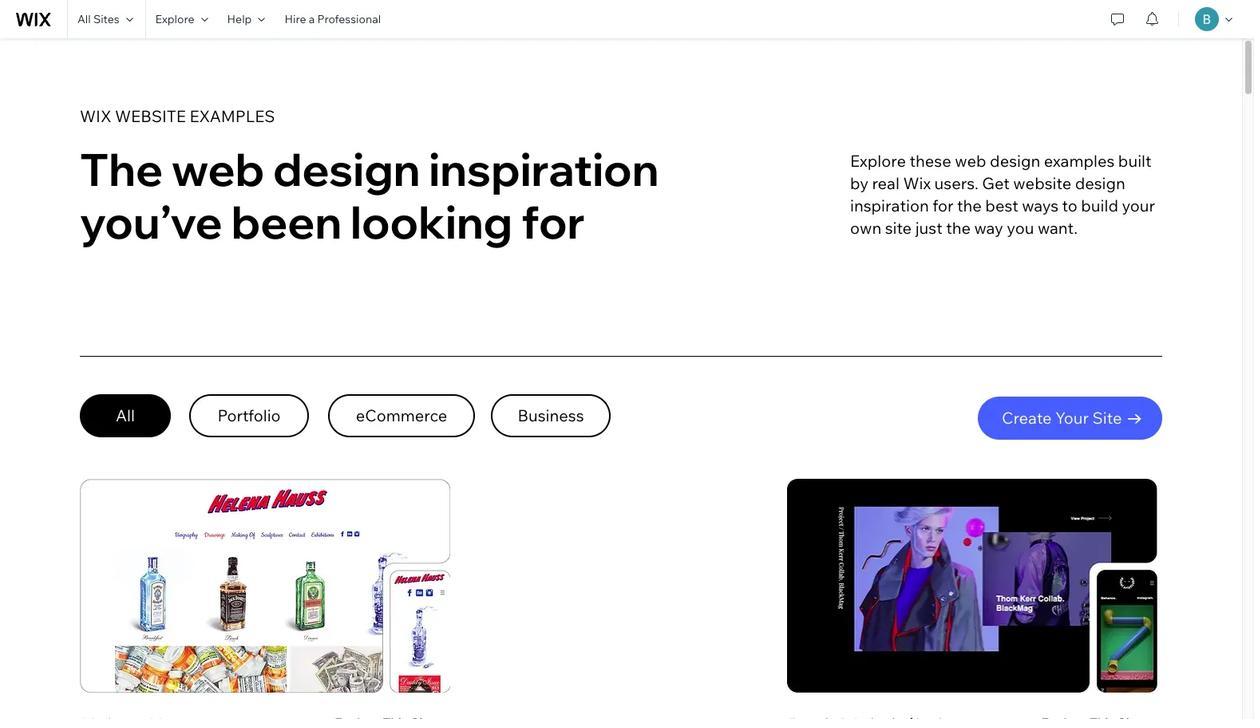 Task type: describe. For each thing, give the bounding box(es) containing it.
help button
[[218, 0, 275, 38]]

hire a professional
[[285, 12, 381, 26]]

a
[[309, 12, 315, 26]]

all
[[77, 12, 91, 26]]

explore
[[155, 12, 195, 26]]

hire
[[285, 12, 306, 26]]



Task type: vqa. For each thing, say whether or not it's contained in the screenshot.
Referrals
no



Task type: locate. For each thing, give the bounding box(es) containing it.
all sites
[[77, 12, 119, 26]]

help
[[227, 12, 252, 26]]

sites
[[93, 12, 119, 26]]

professional
[[317, 12, 381, 26]]

hire a professional link
[[275, 0, 391, 38]]



